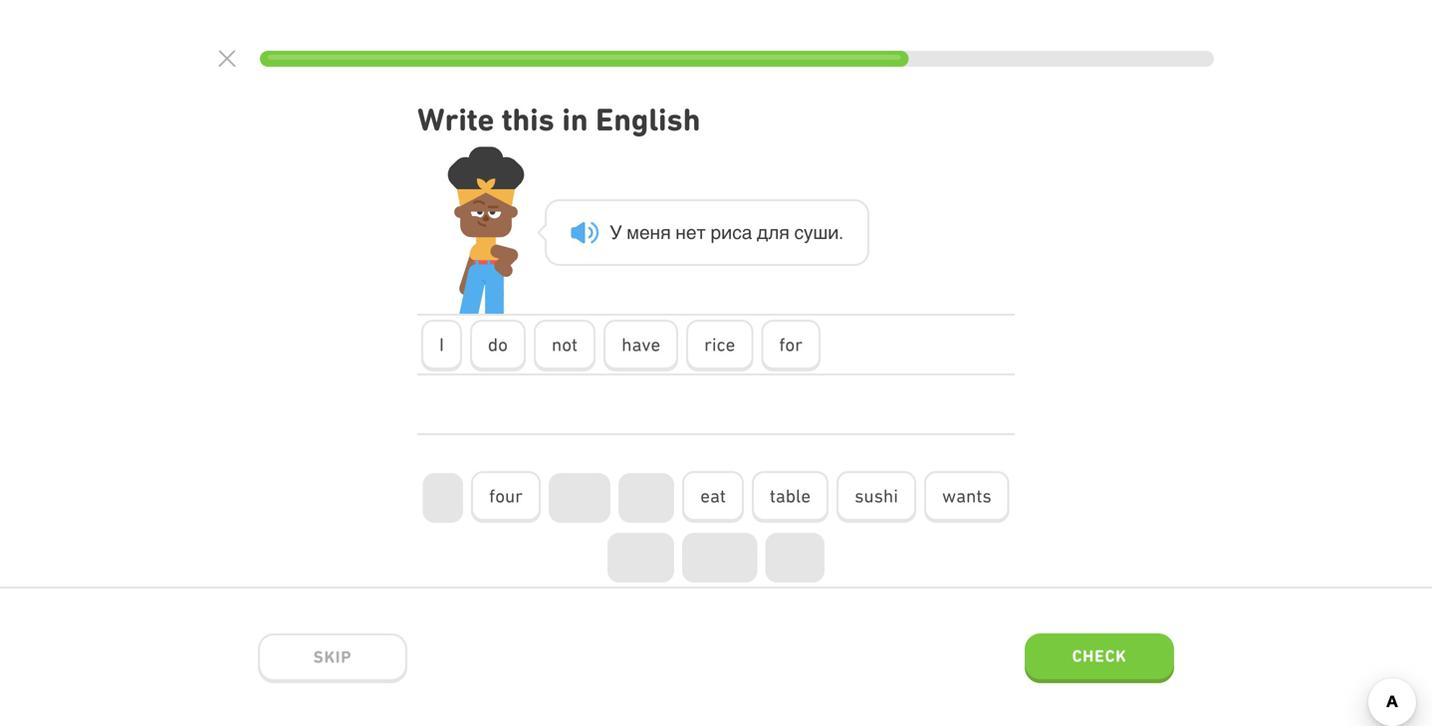 Task type: describe. For each thing, give the bounding box(es) containing it.
not
[[552, 334, 578, 355]]

write this in english
[[417, 101, 701, 138]]

skip button
[[258, 634, 407, 683]]

м
[[627, 222, 640, 243]]

i button
[[421, 320, 462, 372]]

у
[[610, 222, 622, 243]]

1 я from the left
[[661, 222, 671, 243]]

check button
[[1025, 634, 1175, 683]]

у
[[804, 222, 813, 243]]

four
[[489, 485, 523, 507]]

this
[[502, 101, 555, 138]]

с у ш и .
[[795, 222, 844, 243]]

1 н from the left
[[650, 222, 661, 243]]

1 и from the left
[[721, 222, 732, 243]]

check
[[1073, 646, 1127, 666]]

for
[[779, 334, 803, 355]]

english
[[596, 101, 701, 138]]

have
[[622, 334, 661, 355]]

wants button
[[925, 471, 1010, 523]]

sushi
[[855, 485, 899, 507]]

not button
[[534, 320, 596, 372]]

2 с from the left
[[795, 222, 804, 243]]

rice button
[[687, 320, 753, 372]]

table button
[[752, 471, 829, 523]]

do button
[[470, 320, 526, 372]]

table
[[770, 485, 811, 507]]

е for н
[[686, 222, 697, 243]]

write
[[417, 101, 494, 138]]

2 я from the left
[[779, 222, 790, 243]]

м е н я
[[627, 222, 671, 243]]

а
[[742, 222, 752, 243]]



Task type: locate. For each thing, give the bounding box(es) containing it.
р
[[711, 222, 721, 243]]

eat
[[701, 485, 726, 507]]

skip
[[313, 647, 352, 667]]

1 е from the left
[[640, 222, 650, 243]]

sushi button
[[837, 471, 917, 523]]

н left т
[[676, 222, 686, 243]]

и right у
[[828, 222, 839, 243]]

2 и from the left
[[828, 222, 839, 243]]

1 horizontal spatial и
[[828, 222, 839, 243]]

eat button
[[683, 471, 744, 523]]

0 horizontal spatial с
[[732, 222, 742, 243]]

е
[[640, 222, 650, 243], [686, 222, 697, 243]]

0 horizontal spatial я
[[661, 222, 671, 243]]

е right у
[[640, 222, 650, 243]]

0 horizontal spatial е
[[640, 222, 650, 243]]

2 е from the left
[[686, 222, 697, 243]]

1 horizontal spatial с
[[795, 222, 804, 243]]

wants
[[942, 485, 992, 507]]

и left а
[[721, 222, 732, 243]]

1 horizontal spatial я
[[779, 222, 790, 243]]

2 н from the left
[[676, 222, 686, 243]]

с right р in the top of the page
[[732, 222, 742, 243]]

н е т
[[676, 222, 706, 243]]

е left р in the top of the page
[[686, 222, 697, 243]]

for button
[[761, 320, 821, 372]]

с left 'ш'
[[795, 222, 804, 243]]

н right м at the top left of the page
[[650, 222, 661, 243]]

р и с а д л я
[[711, 222, 790, 243]]

я left н е т
[[661, 222, 671, 243]]

я
[[661, 222, 671, 243], [779, 222, 790, 243]]

л
[[768, 222, 779, 243]]

in
[[562, 101, 588, 138]]

0 horizontal spatial и
[[721, 222, 732, 243]]

с
[[732, 222, 742, 243], [795, 222, 804, 243]]

.
[[839, 222, 844, 243]]

do
[[488, 334, 508, 355]]

т
[[697, 222, 706, 243]]

progress bar
[[260, 51, 1214, 67]]

four button
[[471, 471, 541, 523]]

1 horizontal spatial е
[[686, 222, 697, 243]]

i
[[439, 334, 444, 355]]

ш
[[813, 222, 828, 243]]

и
[[721, 222, 732, 243], [828, 222, 839, 243]]

я right д
[[779, 222, 790, 243]]

0 horizontal spatial н
[[650, 222, 661, 243]]

rice
[[705, 334, 736, 355]]

е for м
[[640, 222, 650, 243]]

1 horizontal spatial н
[[676, 222, 686, 243]]

д
[[757, 222, 768, 243]]

н
[[650, 222, 661, 243], [676, 222, 686, 243]]

1 с from the left
[[732, 222, 742, 243]]

have button
[[604, 320, 679, 372]]



Task type: vqa. For each thing, say whether or not it's contained in the screenshot.
day inside the the Practice each day so your streak won't reset!
no



